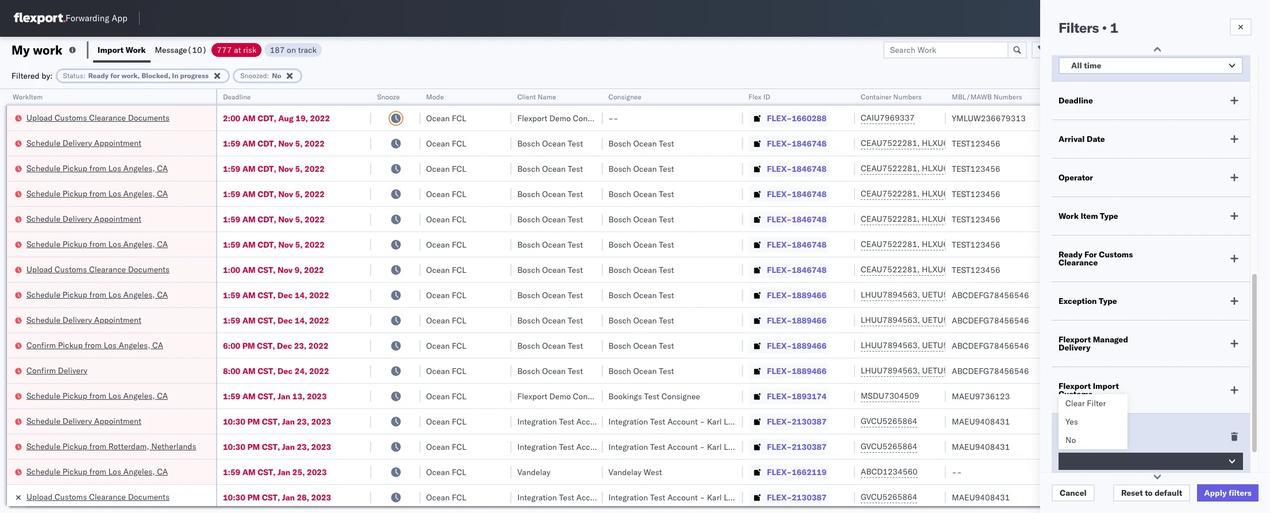 Task type: locate. For each thing, give the bounding box(es) containing it.
cancel
[[1060, 488, 1087, 498]]

1 vertical spatial savant
[[1154, 341, 1178, 351]]

0 horizontal spatial deadline
[[223, 93, 251, 101]]

2 14, from the top
[[295, 315, 307, 326]]

0 vertical spatial agent
[[1231, 416, 1252, 427]]

23, up "24,"
[[294, 341, 307, 351]]

import up for
[[98, 45, 124, 55]]

list box
[[1059, 394, 1128, 449]]

actions
[[1220, 93, 1243, 101]]

reset to default button
[[1113, 485, 1190, 502]]

agent for jaehyung choi - test origin agent
[[1231, 416, 1252, 427]]

4 1:59 from the top
[[223, 214, 240, 224]]

7 fcl from the top
[[452, 265, 466, 275]]

0 vertical spatial upload customs clearance documents link
[[26, 112, 170, 123]]

14, up 6:00 pm cst, dec 23, 2022
[[295, 315, 307, 326]]

hlxu6269489,
[[922, 138, 981, 148], [922, 163, 981, 174], [922, 189, 981, 199], [922, 214, 981, 224], [922, 239, 981, 249], [922, 264, 981, 275]]

2 vertical spatial maeu9408431
[[952, 492, 1010, 503]]

1 horizontal spatial :
[[267, 71, 269, 80]]

cst, down 1:59 am cst, jan 25, 2023
[[262, 492, 280, 503]]

10:30 pm cst, jan 23, 2023 up 1:59 am cst, jan 25, 2023
[[223, 442, 331, 452]]

resize handle column header for mode
[[498, 89, 512, 513]]

2023 up 1:59 am cst, jan 25, 2023
[[311, 442, 331, 452]]

customs inside ready for customs clearance
[[1099, 249, 1133, 260]]

3 fcl from the top
[[452, 164, 466, 174]]

2 vertical spatial upload
[[26, 492, 53, 502]]

1 vertical spatial documents
[[128, 264, 170, 274]]

los inside 'button'
[[104, 340, 117, 350]]

delivery inside flexport managed delivery
[[1059, 343, 1091, 353]]

4 lhuu7894563, uetu5238478 from the top
[[861, 366, 978, 376]]

upload customs clearance documents link
[[26, 112, 170, 123], [26, 264, 170, 275], [26, 491, 170, 503]]

flex-1662119 button
[[749, 464, 829, 480], [749, 464, 829, 480]]

container numbers
[[861, 93, 922, 101]]

mbl/mawb numbers button
[[946, 90, 1110, 102]]

deadline button
[[217, 90, 360, 102]]

1 vertical spatial choi
[[1163, 467, 1180, 477]]

pm up 1:59 am cst, jan 25, 2023
[[247, 442, 260, 452]]

jan down 13,
[[282, 416, 295, 427]]

1 confirm from the top
[[26, 340, 56, 350]]

1 horizontal spatial --
[[952, 467, 962, 477]]

5, for 2nd "schedule pickup from los angeles, ca" link from the top of the page
[[295, 189, 303, 199]]

clearance inside ready for customs clearance
[[1059, 257, 1098, 268]]

confirm pickup from los angeles, ca link
[[26, 339, 163, 351]]

0 vertical spatial 1:59 am cst, dec 14, 2022
[[223, 290, 329, 300]]

2 1:59 am cdt, nov 5, 2022 from the top
[[223, 164, 325, 174]]

15 ocean fcl from the top
[[426, 467, 466, 477]]

4 schedule from the top
[[26, 214, 60, 224]]

import inside import work "button"
[[98, 45, 124, 55]]

0 vertical spatial upload customs clearance documents button
[[26, 112, 170, 124]]

schedule delivery appointment link
[[26, 137, 141, 149], [26, 213, 141, 224], [26, 314, 141, 326], [26, 415, 141, 427]]

1 schedule pickup from los angeles, ca link from the top
[[26, 162, 168, 174]]

work left the item
[[1059, 211, 1079, 221]]

numbers for mbl/mawb numbers
[[994, 93, 1022, 101]]

1 vertical spatial confirm
[[26, 365, 56, 376]]

deadline inside button
[[223, 93, 251, 101]]

3 schedule pickup from los angeles, ca from the top
[[26, 239, 168, 249]]

1 vertical spatial 10:30
[[223, 442, 245, 452]]

14 ocean fcl from the top
[[426, 442, 466, 452]]

flex-1846748 button
[[749, 135, 829, 151], [749, 135, 829, 151], [749, 161, 829, 177], [749, 161, 829, 177], [749, 186, 829, 202], [749, 186, 829, 202], [749, 211, 829, 227], [749, 211, 829, 227], [749, 237, 829, 253], [749, 237, 829, 253], [749, 262, 829, 278], [749, 262, 829, 278]]

pm for schedule delivery appointment
[[247, 416, 260, 427]]

0 vertical spatial flex-2130387
[[767, 416, 827, 427]]

10:30 up 1:59 am cst, jan 25, 2023
[[223, 442, 245, 452]]

1:59 am cst, jan 13, 2023
[[223, 391, 327, 401]]

exception
[[1059, 296, 1097, 306]]

4 schedule delivery appointment from the top
[[26, 416, 141, 426]]

arrival
[[1059, 134, 1085, 144]]

2 vertical spatial upload customs clearance documents
[[26, 492, 170, 502]]

lhuu7894563,
[[861, 290, 920, 300], [861, 315, 920, 325], [861, 340, 920, 351], [861, 366, 920, 376]]

flex-2130387 for schedule pickup from rotterdam, netherlands
[[767, 442, 827, 452]]

5 flex- from the top
[[767, 214, 792, 224]]

23, for netherlands
[[297, 442, 309, 452]]

type right the item
[[1100, 211, 1118, 221]]

flex-2130387 up flex-1662119
[[767, 442, 827, 452]]

pm down 1:59 am cst, jan 13, 2023
[[247, 416, 260, 427]]

1 vertical spatial gvcu5265864
[[861, 441, 917, 452]]

ca
[[157, 163, 168, 173], [157, 188, 168, 199], [157, 239, 168, 249], [157, 289, 168, 300], [152, 340, 163, 350], [157, 391, 168, 401], [157, 466, 168, 477]]

1 vertical spatial maeu9408431
[[952, 442, 1010, 452]]

jan left 13,
[[278, 391, 290, 401]]

0 vertical spatial ready
[[88, 71, 109, 80]]

5 1:59 am cdt, nov 5, 2022 from the top
[[223, 239, 325, 250]]

10:30 pm cst, jan 23, 2023 for schedule pickup from rotterdam, netherlands
[[223, 442, 331, 452]]

0 vertical spatial upload customs clearance documents
[[26, 112, 170, 123]]

test123456
[[952, 138, 1000, 149], [952, 164, 1000, 174], [952, 189, 1000, 199], [952, 214, 1000, 224], [952, 239, 1000, 250], [952, 265, 1000, 275]]

2 hlxu8034992 from the top
[[983, 163, 1039, 174]]

omkar savant for test123456
[[1127, 189, 1178, 199]]

cst, down 8:00 am cst, dec 24, 2022
[[258, 391, 276, 401]]

import up filter at the right bottom
[[1093, 381, 1119, 391]]

gvcu5265864 for schedule delivery appointment
[[861, 416, 917, 426]]

1 schedule delivery appointment link from the top
[[26, 137, 141, 149]]

aug
[[278, 113, 294, 123]]

1 horizontal spatial work
[[1059, 211, 1079, 221]]

23, down 13,
[[297, 416, 309, 427]]

deadline up 2:00
[[223, 93, 251, 101]]

schedule inside 'link'
[[26, 441, 60, 451]]

0 vertical spatial choi
[[1163, 416, 1180, 427]]

from
[[89, 163, 106, 173], [89, 188, 106, 199], [89, 239, 106, 249], [89, 289, 106, 300], [85, 340, 102, 350], [89, 391, 106, 401], [89, 441, 106, 451], [89, 466, 106, 477]]

9 flex- from the top
[[767, 315, 792, 326]]

1 vertical spatial upload customs clearance documents
[[26, 264, 170, 274]]

4 fcl from the top
[[452, 189, 466, 199]]

clearance
[[89, 112, 126, 123], [1059, 257, 1098, 268], [89, 264, 126, 274], [89, 492, 126, 502]]

2 vertical spatial upload customs clearance documents link
[[26, 491, 170, 503]]

gaurav jawla
[[1127, 113, 1175, 123]]

jaehyung for jaehyung choi - test destination agent
[[1127, 467, 1161, 477]]

flex-2130387 down 'flex-1893174'
[[767, 416, 827, 427]]

2 resize handle column header from the left
[[358, 89, 371, 513]]

3 upload customs clearance documents from the top
[[26, 492, 170, 502]]

9 1:59 from the top
[[223, 467, 240, 477]]

pm for confirm pickup from los angeles, ca
[[242, 341, 255, 351]]

flex-2130387 for schedule delivery appointment
[[767, 416, 827, 427]]

1 1:59 am cst, dec 14, 2022 from the top
[[223, 290, 329, 300]]

3 1846748 from the top
[[792, 189, 827, 199]]

10 ocean fcl from the top
[[426, 341, 466, 351]]

for
[[110, 71, 120, 80]]

3 hlxu8034992 from the top
[[983, 189, 1039, 199]]

2 vertical spatial 23,
[[297, 442, 309, 452]]

confirm
[[26, 340, 56, 350], [26, 365, 56, 376]]

flex-1846748
[[767, 138, 827, 149], [767, 164, 827, 174], [767, 189, 827, 199], [767, 214, 827, 224], [767, 239, 827, 250], [767, 265, 827, 275]]

1 2130387 from the top
[[792, 416, 827, 427]]

1 maeu9408431 from the top
[[952, 416, 1010, 427]]

2130387 for schedule delivery appointment
[[792, 416, 827, 427]]

flex-
[[767, 113, 792, 123], [767, 138, 792, 149], [767, 164, 792, 174], [767, 189, 792, 199], [767, 214, 792, 224], [767, 239, 792, 250], [767, 265, 792, 275], [767, 290, 792, 300], [767, 315, 792, 326], [767, 341, 792, 351], [767, 366, 792, 376], [767, 391, 792, 401], [767, 416, 792, 427], [767, 442, 792, 452], [767, 467, 792, 477], [767, 492, 792, 503]]

10:30 down 1:59 am cst, jan 13, 2023
[[223, 416, 245, 427]]

maeu9408431
[[952, 416, 1010, 427], [952, 442, 1010, 452], [952, 492, 1010, 503]]

no right snoozed
[[272, 71, 281, 80]]

no down yes
[[1066, 435, 1076, 445]]

10 schedule from the top
[[26, 441, 60, 451]]

4 ceau7522281, from the top
[[861, 214, 920, 224]]

1 vertical spatial 10:30 pm cst, jan 23, 2023
[[223, 442, 331, 452]]

0 vertical spatial 10:30
[[223, 416, 245, 427]]

flex-2130387 down flex-1662119
[[767, 492, 827, 503]]

1 vertical spatial upload customs clearance documents link
[[26, 264, 170, 275]]

choi up default
[[1163, 467, 1180, 477]]

0 vertical spatial --
[[608, 113, 618, 123]]

6 schedule pickup from los angeles, ca from the top
[[26, 466, 168, 477]]

0 vertical spatial documents
[[128, 112, 170, 123]]

0 vertical spatial 10:30 pm cst, jan 23, 2023
[[223, 416, 331, 427]]

cst, up 1:59 am cst, jan 25, 2023
[[262, 442, 280, 452]]

batch
[[1205, 45, 1228, 55]]

import work button
[[93, 37, 150, 63]]

flexport demo consignee for --
[[517, 113, 612, 123]]

flex-1889466
[[767, 290, 827, 300], [767, 315, 827, 326], [767, 341, 827, 351], [767, 366, 827, 376]]

gvcu5265864 down msdu7304509
[[861, 416, 917, 426]]

10:30 for schedule pickup from rotterdam, netherlands
[[223, 442, 245, 452]]

10:30
[[223, 416, 245, 427], [223, 442, 245, 452], [223, 492, 245, 503]]

0 vertical spatial omkar savant
[[1127, 189, 1178, 199]]

0 horizontal spatial :
[[83, 71, 85, 80]]

2023 right 13,
[[307, 391, 327, 401]]

gvcu5265864 for schedule pickup from rotterdam, netherlands
[[861, 441, 917, 452]]

0 horizontal spatial vandelay
[[517, 467, 551, 477]]

2130387 down 1662119
[[792, 492, 827, 503]]

19,
[[296, 113, 308, 123]]

1 vertical spatial 14,
[[295, 315, 307, 326]]

5 fcl from the top
[[452, 214, 466, 224]]

agent up filters
[[1251, 467, 1270, 477]]

2 test123456 from the top
[[952, 164, 1000, 174]]

blocked,
[[141, 71, 170, 80]]

am
[[242, 113, 256, 123], [242, 138, 256, 149], [242, 164, 256, 174], [242, 189, 256, 199], [242, 214, 256, 224], [242, 239, 256, 250], [242, 265, 256, 275], [242, 290, 256, 300], [242, 315, 256, 326], [242, 366, 256, 376], [242, 391, 256, 401], [242, 467, 256, 477]]

0 vertical spatial import
[[98, 45, 124, 55]]

14, down "9,"
[[295, 290, 307, 300]]

0 vertical spatial 23,
[[294, 341, 307, 351]]

date
[[1087, 134, 1105, 144]]

container numbers button
[[855, 90, 935, 102]]

0 vertical spatial omkar
[[1127, 189, 1151, 199]]

15 flex- from the top
[[767, 467, 792, 477]]

2 omkar from the top
[[1127, 341, 1151, 351]]

to
[[1145, 488, 1153, 498]]

2 numbers from the left
[[994, 93, 1022, 101]]

0 vertical spatial confirm
[[26, 340, 56, 350]]

pm right the 6:00
[[242, 341, 255, 351]]

snooze
[[377, 93, 400, 101]]

1 schedule from the top
[[26, 138, 60, 148]]

3 documents from the top
[[128, 492, 170, 502]]

2023 down 1:59 am cst, jan 13, 2023
[[311, 416, 331, 427]]

0 vertical spatial upload
[[26, 112, 53, 123]]

work up status : ready for work, blocked, in progress
[[126, 45, 146, 55]]

integration test account - karl lagerfeld up west
[[608, 442, 758, 452]]

: up deadline button
[[267, 71, 269, 80]]

13 flex- from the top
[[767, 416, 792, 427]]

2130387 for schedule pickup from rotterdam, netherlands
[[792, 442, 827, 452]]

2130387 up 1662119
[[792, 442, 827, 452]]

0 horizontal spatial import
[[98, 45, 124, 55]]

10:30 down 1:59 am cst, jan 25, 2023
[[223, 492, 245, 503]]

1 vertical spatial flex-2130387
[[767, 442, 827, 452]]

1 : from the left
[[83, 71, 85, 80]]

1
[[1110, 19, 1118, 36]]

9 am from the top
[[242, 315, 256, 326]]

3 1:59 am cdt, nov 5, 2022 from the top
[[223, 189, 325, 199]]

1 vertical spatial jaehyung
[[1127, 467, 1161, 477]]

3 appointment from the top
[[94, 315, 141, 325]]

2 savant from the top
[[1154, 341, 1178, 351]]

1 savant from the top
[[1154, 189, 1178, 199]]

0 vertical spatial 2130387
[[792, 416, 827, 427]]

bosch
[[517, 138, 540, 149], [608, 138, 631, 149], [517, 164, 540, 174], [608, 164, 631, 174], [517, 189, 540, 199], [608, 189, 631, 199], [517, 214, 540, 224], [608, 214, 631, 224], [517, 239, 540, 250], [608, 239, 631, 250], [517, 265, 540, 275], [608, 265, 631, 275], [517, 290, 540, 300], [608, 290, 631, 300], [517, 315, 540, 326], [608, 315, 631, 326], [517, 341, 540, 351], [608, 341, 631, 351], [517, 366, 540, 376], [608, 366, 631, 376]]

hlxu8034992 for second upload customs clearance documents button
[[983, 264, 1039, 275]]

1 vertical spatial 2130387
[[792, 442, 827, 452]]

omkar
[[1127, 189, 1151, 199], [1127, 341, 1151, 351]]

1 vertical spatial demo
[[550, 391, 571, 401]]

1 vertical spatial upload
[[26, 264, 53, 274]]

flex
[[749, 93, 762, 101]]

1 horizontal spatial no
[[1066, 435, 1076, 445]]

hlxu6269489, for third schedule delivery appointment button from the bottom's schedule delivery appointment link
[[922, 214, 981, 224]]

2 vandelay from the left
[[608, 467, 642, 477]]

jan up '25,'
[[282, 442, 295, 452]]

1 horizontal spatial vandelay
[[608, 467, 642, 477]]

2 ocean fcl from the top
[[426, 138, 466, 149]]

agent for jaehyung choi - test destination agent
[[1251, 467, 1270, 477]]

6 ceau7522281, hlxu6269489, hlxu8034992 from the top
[[861, 264, 1039, 275]]

777 at risk
[[217, 45, 257, 55]]

0 vertical spatial flexport demo consignee
[[517, 113, 612, 123]]

: up workitem button
[[83, 71, 85, 80]]

1 horizontal spatial numbers
[[994, 93, 1022, 101]]

fcl
[[452, 113, 466, 123], [452, 138, 466, 149], [452, 164, 466, 174], [452, 189, 466, 199], [452, 214, 466, 224], [452, 239, 466, 250], [452, 265, 466, 275], [452, 290, 466, 300], [452, 315, 466, 326], [452, 341, 466, 351], [452, 366, 466, 376], [452, 391, 466, 401], [452, 416, 466, 427], [452, 442, 466, 452], [452, 467, 466, 477], [452, 492, 466, 503]]

schedule delivery appointment
[[26, 138, 141, 148], [26, 214, 141, 224], [26, 315, 141, 325], [26, 416, 141, 426]]

jan for schedule pickup from rotterdam, netherlands
[[282, 442, 295, 452]]

6 schedule from the top
[[26, 289, 60, 300]]

resize handle column header
[[202, 89, 216, 513], [358, 89, 371, 513], [407, 89, 420, 513], [498, 89, 512, 513], [589, 89, 603, 513], [729, 89, 743, 513], [841, 89, 855, 513], [932, 89, 946, 513], [1108, 89, 1121, 513], [1199, 89, 1213, 513], [1241, 89, 1255, 513]]

flex-2130387 button
[[749, 414, 829, 430], [749, 414, 829, 430], [749, 439, 829, 455], [749, 439, 829, 455], [749, 489, 829, 506], [749, 489, 829, 506]]

cst, left "9,"
[[258, 265, 276, 275]]

14 fcl from the top
[[452, 442, 466, 452]]

2023 right '25,'
[[307, 467, 327, 477]]

all time
[[1071, 60, 1101, 71]]

1 numbers from the left
[[893, 93, 922, 101]]

flexport inside flexport managed delivery
[[1059, 335, 1091, 345]]

jaehyung
[[1127, 416, 1161, 427], [1127, 467, 1161, 477]]

10:30 pm cst, jan 23, 2023 for schedule delivery appointment
[[223, 416, 331, 427]]

savant for abcdefg78456546
[[1154, 341, 1178, 351]]

0 vertical spatial savant
[[1154, 189, 1178, 199]]

1:59 am cst, dec 14, 2022
[[223, 290, 329, 300], [223, 315, 329, 326]]

10 flex- from the top
[[767, 341, 792, 351]]

maeu9408431 for schedule delivery appointment
[[952, 416, 1010, 427]]

0 vertical spatial jaehyung
[[1127, 416, 1161, 427]]

•
[[1102, 19, 1107, 36]]

1 hlxu8034992 from the top
[[983, 138, 1039, 148]]

1 jaehyung from the top
[[1127, 416, 1161, 427]]

0 vertical spatial 14,
[[295, 290, 307, 300]]

jaehyung choi - test origin agent
[[1127, 416, 1252, 427]]

abcdefg78456546
[[952, 290, 1029, 300], [952, 315, 1029, 326], [952, 341, 1029, 351], [952, 366, 1029, 376]]

schedule delivery appointment link for third schedule delivery appointment button from the bottom
[[26, 213, 141, 224]]

gvcu5265864 down abcd1234560
[[861, 492, 917, 502]]

schedule delivery appointment button
[[26, 137, 141, 150], [26, 213, 141, 226], [26, 314, 141, 327], [26, 415, 141, 428]]

workitem
[[13, 93, 43, 101]]

2130387 down 1893174
[[792, 416, 827, 427]]

1 5, from the top
[[295, 138, 303, 149]]

choi left "origin"
[[1163, 416, 1180, 427]]

3 abcdefg78456546 from the top
[[952, 341, 1029, 351]]

1 vertical spatial omkar savant
[[1127, 341, 1178, 351]]

0 horizontal spatial numbers
[[893, 93, 922, 101]]

2 demo from the top
[[550, 391, 571, 401]]

2 vertical spatial 10:30
[[223, 492, 245, 503]]

:
[[83, 71, 85, 80], [267, 71, 269, 80]]

4 hlxu8034992 from the top
[[983, 214, 1039, 224]]

2 gvcu5265864 from the top
[[861, 441, 917, 452]]

1:59 am cst, dec 14, 2022 down 1:00 am cst, nov 9, 2022
[[223, 290, 329, 300]]

2023 right 28,
[[311, 492, 331, 503]]

customs inside the flexport import customs
[[1059, 389, 1093, 399]]

import inside the flexport import customs
[[1093, 381, 1119, 391]]

3 2130387 from the top
[[792, 492, 827, 503]]

14 flex- from the top
[[767, 442, 792, 452]]

consignee inside button
[[608, 93, 642, 101]]

1 vertical spatial 1:59 am cst, dec 14, 2022
[[223, 315, 329, 326]]

187 on track
[[270, 45, 317, 55]]

2 vertical spatial gvcu5265864
[[861, 492, 917, 502]]

documents
[[128, 112, 170, 123], [128, 264, 170, 274], [128, 492, 170, 502]]

2023 for schedule pickup from rotterdam, netherlands
[[311, 442, 331, 452]]

3 cdt, from the top
[[258, 164, 276, 174]]

client name button
[[512, 90, 591, 102]]

1 vertical spatial upload customs clearance documents button
[[26, 264, 170, 276]]

numbers up caiu7969337
[[893, 93, 922, 101]]

mbl/mawb numbers
[[952, 93, 1022, 101]]

filter
[[1087, 398, 1106, 409]]

filtered
[[11, 70, 39, 81]]

2 am from the top
[[242, 138, 256, 149]]

agent right "origin"
[[1231, 416, 1252, 427]]

flexport
[[517, 113, 547, 123], [1059, 335, 1091, 345], [1059, 381, 1091, 391], [517, 391, 547, 401], [1059, 428, 1091, 438]]

arrival date
[[1059, 134, 1105, 144]]

file exception button
[[1056, 41, 1135, 58], [1056, 41, 1135, 58]]

numbers for container numbers
[[893, 93, 922, 101]]

1:59 am cst, dec 14, 2022 up 6:00 pm cst, dec 23, 2022
[[223, 315, 329, 326]]

5 ceau7522281, hlxu6269489, hlxu8034992 from the top
[[861, 239, 1039, 249]]

agent
[[1231, 416, 1252, 427], [1251, 467, 1270, 477]]

1 ocean fcl from the top
[[426, 113, 466, 123]]

upload
[[26, 112, 53, 123], [26, 264, 53, 274], [26, 492, 53, 502]]

pickup inside 'button'
[[58, 340, 83, 350]]

5 ceau7522281, from the top
[[861, 239, 920, 249]]

1:59
[[223, 138, 240, 149], [223, 164, 240, 174], [223, 189, 240, 199], [223, 214, 240, 224], [223, 239, 240, 250], [223, 290, 240, 300], [223, 315, 240, 326], [223, 391, 240, 401], [223, 467, 240, 477]]

list box containing clear filter
[[1059, 394, 1128, 449]]

0 vertical spatial gvcu5265864
[[861, 416, 917, 426]]

cst,
[[258, 265, 276, 275], [258, 290, 276, 300], [258, 315, 276, 326], [257, 341, 275, 351], [258, 366, 276, 376], [258, 391, 276, 401], [262, 416, 280, 427], [262, 442, 280, 452], [258, 467, 276, 477], [262, 492, 280, 503]]

upload for 2nd upload customs clearance documents link from the top of the page
[[26, 264, 53, 274]]

file
[[1074, 45, 1088, 55]]

ymluw236679313
[[952, 113, 1026, 123]]

1 vertical spatial import
[[1093, 381, 1119, 391]]

1 vertical spatial 23,
[[297, 416, 309, 427]]

risk
[[243, 45, 257, 55]]

0 vertical spatial work
[[126, 45, 146, 55]]

deadline down all in the top of the page
[[1059, 95, 1093, 106]]

1889466
[[792, 290, 827, 300], [792, 315, 827, 326], [792, 341, 827, 351], [792, 366, 827, 376]]

action
[[1230, 45, 1255, 55]]

2 : from the left
[[267, 71, 269, 80]]

0 vertical spatial demo
[[550, 113, 571, 123]]

numbers up ymluw236679313
[[994, 93, 1022, 101]]

ca inside 'button'
[[152, 340, 163, 350]]

3 schedule from the top
[[26, 188, 60, 199]]

customs
[[55, 112, 87, 123], [1099, 249, 1133, 260], [55, 264, 87, 274], [1059, 389, 1093, 399], [55, 492, 87, 502]]

0 horizontal spatial work
[[126, 45, 146, 55]]

schedule pickup from los angeles, ca link
[[26, 162, 168, 174], [26, 188, 168, 199], [26, 238, 168, 250], [26, 289, 168, 300], [26, 390, 168, 401], [26, 466, 168, 477]]

23, up '25,'
[[297, 442, 309, 452]]

1 test123456 from the top
[[952, 138, 1000, 149]]

dec up 6:00 pm cst, dec 23, 2022
[[278, 315, 293, 326]]

2 vertical spatial 2130387
[[792, 492, 827, 503]]

pickup inside 'link'
[[63, 441, 87, 451]]

dec up 8:00 am cst, dec 24, 2022
[[277, 341, 292, 351]]

28,
[[297, 492, 309, 503]]

0 vertical spatial maeu9408431
[[952, 416, 1010, 427]]

karl
[[616, 416, 631, 427], [707, 416, 722, 427], [616, 442, 631, 452], [707, 442, 722, 452], [616, 492, 631, 503], [707, 492, 722, 503]]

1 vandelay from the left
[[517, 467, 551, 477]]

1 schedule delivery appointment button from the top
[[26, 137, 141, 150]]

1 horizontal spatial ready
[[1059, 249, 1083, 260]]

gvcu5265864 up abcd1234560
[[861, 441, 917, 452]]

schedule delivery appointment link for fourth schedule delivery appointment button from the bottom
[[26, 137, 141, 149]]

test
[[568, 138, 583, 149], [659, 138, 674, 149], [568, 164, 583, 174], [659, 164, 674, 174], [568, 189, 583, 199], [659, 189, 674, 199], [568, 214, 583, 224], [659, 214, 674, 224], [568, 239, 583, 250], [659, 239, 674, 250], [568, 265, 583, 275], [659, 265, 674, 275], [568, 290, 583, 300], [659, 290, 674, 300], [568, 315, 583, 326], [659, 315, 674, 326], [568, 341, 583, 351], [659, 341, 674, 351], [568, 366, 583, 376], [659, 366, 674, 376], [644, 391, 659, 401], [559, 416, 574, 427], [650, 416, 665, 427], [1189, 416, 1204, 427], [559, 442, 574, 452], [650, 442, 665, 452], [1189, 467, 1204, 477], [559, 492, 574, 503], [650, 492, 665, 503]]

status : ready for work, blocked, in progress
[[63, 71, 209, 80]]

confirm delivery
[[26, 365, 87, 376]]

all time button
[[1059, 57, 1243, 74]]

0 vertical spatial no
[[272, 71, 281, 80]]

1 vertical spatial ready
[[1059, 249, 1083, 260]]

cst, up 6:00 pm cst, dec 23, 2022
[[258, 315, 276, 326]]

2 vertical spatial documents
[[128, 492, 170, 502]]

schedule pickup from los angeles, ca
[[26, 163, 168, 173], [26, 188, 168, 199], [26, 239, 168, 249], [26, 289, 168, 300], [26, 391, 168, 401], [26, 466, 168, 477]]

4 schedule pickup from los angeles, ca from the top
[[26, 289, 168, 300]]

1 abcdefg78456546 from the top
[[952, 290, 1029, 300]]

3 upload from the top
[[26, 492, 53, 502]]

9 fcl from the top
[[452, 315, 466, 326]]

0 horizontal spatial no
[[272, 71, 281, 80]]

integration test account - karl lagerfeld down vandelay west in the bottom of the page
[[517, 492, 667, 503]]

1 vertical spatial omkar
[[1127, 341, 1151, 351]]

3 10:30 from the top
[[223, 492, 245, 503]]

account
[[576, 416, 607, 427], [668, 416, 698, 427], [576, 442, 607, 452], [668, 442, 698, 452], [576, 492, 607, 503], [668, 492, 698, 503]]

jawla
[[1155, 113, 1175, 123]]

type right exception at the bottom right of the page
[[1099, 296, 1117, 306]]

1 vertical spatial no
[[1066, 435, 1076, 445]]

savant
[[1154, 189, 1178, 199], [1154, 341, 1178, 351]]

10:30 pm cst, jan 23, 2023 down 1:59 am cst, jan 13, 2023
[[223, 416, 331, 427]]

1 horizontal spatial import
[[1093, 381, 1119, 391]]

1 vertical spatial flexport demo consignee
[[517, 391, 612, 401]]

1 vertical spatial agent
[[1251, 467, 1270, 477]]

2 vertical spatial flex-2130387
[[767, 492, 827, 503]]

mode
[[426, 93, 444, 101]]



Task type: describe. For each thing, give the bounding box(es) containing it.
1 horizontal spatial deadline
[[1059, 95, 1093, 106]]

2 schedule pickup from los angeles, ca link from the top
[[26, 188, 168, 199]]

apply filters button
[[1197, 485, 1259, 502]]

hlxu8034992 for 5th schedule pickup from los angeles, ca button from the bottom
[[983, 189, 1039, 199]]

187
[[270, 45, 285, 55]]

forwarding app link
[[14, 13, 127, 24]]

Search Work text field
[[883, 41, 1009, 58]]

5 schedule from the top
[[26, 239, 60, 249]]

pm for schedule pickup from rotterdam, netherlands
[[247, 442, 260, 452]]

8:00 am cst, dec 24, 2022
[[223, 366, 329, 376]]

file exception
[[1074, 45, 1127, 55]]

work inside "button"
[[126, 45, 146, 55]]

1 1:59 am cdt, nov 5, 2022 from the top
[[223, 138, 325, 149]]

2023 for schedule delivery appointment
[[311, 416, 331, 427]]

777
[[217, 45, 232, 55]]

demo for -
[[550, 113, 571, 123]]

jan for schedule pickup from los angeles, ca
[[278, 391, 290, 401]]

3 flex-1889466 from the top
[[767, 341, 827, 351]]

reset to default
[[1121, 488, 1182, 498]]

2 schedule pickup from los angeles, ca from the top
[[26, 188, 168, 199]]

omkar savant for abcdefg78456546
[[1127, 341, 1178, 351]]

integration test account - karl lagerfeld down bookings test consignee
[[608, 416, 758, 427]]

status
[[63, 71, 83, 80]]

no inside list box
[[1066, 435, 1076, 445]]

1 schedule pickup from los angeles, ca from the top
[[26, 163, 168, 173]]

3 1:59 from the top
[[223, 189, 240, 199]]

0 vertical spatial type
[[1100, 211, 1118, 221]]

filters
[[1229, 488, 1252, 498]]

yes
[[1066, 417, 1078, 427]]

11 fcl from the top
[[452, 366, 466, 376]]

cst, up 8:00 am cst, dec 24, 2022
[[257, 341, 275, 351]]

integration test account - karl lagerfeld down bookings
[[517, 416, 667, 427]]

snoozed
[[240, 71, 267, 80]]

apply
[[1204, 488, 1227, 498]]

8 am from the top
[[242, 290, 256, 300]]

8 1:59 from the top
[[223, 391, 240, 401]]

6 1:59 from the top
[[223, 290, 240, 300]]

my work
[[11, 42, 63, 58]]

0 horizontal spatial ready
[[88, 71, 109, 80]]

confirm for confirm delivery
[[26, 365, 56, 376]]

gaurav
[[1127, 113, 1153, 123]]

2 1846748 from the top
[[792, 164, 827, 174]]

6 ceau7522281, from the top
[[861, 264, 920, 275]]

choi for origin
[[1163, 416, 1180, 427]]

schedule pickup from rotterdam, netherlands button
[[26, 441, 196, 453]]

5 test123456 from the top
[[952, 239, 1000, 250]]

13 fcl from the top
[[452, 416, 466, 427]]

from inside 'link'
[[89, 441, 106, 451]]

abcd1234560
[[861, 467, 918, 477]]

item
[[1081, 211, 1098, 221]]

3 1889466 from the top
[[792, 341, 827, 351]]

confirm delivery link
[[26, 365, 87, 376]]

maeu9736123
[[952, 391, 1010, 401]]

integration test account - karl lagerfeld up vandelay west in the bottom of the page
[[517, 442, 667, 452]]

savant for test123456
[[1154, 189, 1178, 199]]

confirm for confirm pickup from los angeles, ca
[[26, 340, 56, 350]]

cst, down 1:59 am cst, jan 13, 2023
[[262, 416, 280, 427]]

id
[[763, 93, 770, 101]]

time
[[1084, 60, 1101, 71]]

1 vertical spatial work
[[1059, 211, 1079, 221]]

4 uetu5238478 from the top
[[922, 366, 978, 376]]

work item type
[[1059, 211, 1118, 221]]

forwarding
[[66, 13, 109, 24]]

hlxu6269489, for 2nd "schedule pickup from los angeles, ca" link from the top of the page
[[922, 189, 981, 199]]

4 schedule delivery appointment button from the top
[[26, 415, 141, 428]]

6:00
[[223, 341, 240, 351]]

7 am from the top
[[242, 265, 256, 275]]

moving
[[1093, 428, 1121, 438]]

5 1846748 from the top
[[792, 239, 827, 250]]

4 am from the top
[[242, 189, 256, 199]]

flex-1660288
[[767, 113, 827, 123]]

progress
[[180, 71, 209, 80]]

resize handle column header for container numbers
[[932, 89, 946, 513]]

2 schedule delivery appointment button from the top
[[26, 213, 141, 226]]

maeu9408431 for schedule pickup from rotterdam, netherlands
[[952, 442, 1010, 452]]

resize handle column header for workitem
[[202, 89, 216, 513]]

batch action
[[1205, 45, 1255, 55]]

5 ocean fcl from the top
[[426, 214, 466, 224]]

10:30 pm cst, jan 28, 2023
[[223, 492, 331, 503]]

filtered by:
[[11, 70, 53, 81]]

4 1889466 from the top
[[792, 366, 827, 376]]

5, for third schedule delivery appointment button from the bottom's schedule delivery appointment link
[[295, 214, 303, 224]]

6 ocean fcl from the top
[[426, 239, 466, 250]]

dec left "24,"
[[278, 366, 293, 376]]

confirm pickup from los angeles, ca button
[[26, 339, 163, 352]]

2:00
[[223, 113, 240, 123]]

1 flex- from the top
[[767, 113, 792, 123]]

destination
[[1207, 467, 1249, 477]]

inbond
[[1059, 436, 1086, 446]]

1 vertical spatial type
[[1099, 296, 1117, 306]]

1:59 am cst, jan 25, 2023
[[223, 467, 327, 477]]

upload for 1st upload customs clearance documents link
[[26, 112, 53, 123]]

demo for bookings
[[550, 391, 571, 401]]

work
[[33, 42, 63, 58]]

omkar for test123456
[[1127, 189, 1151, 199]]

name
[[538, 93, 556, 101]]

hlxu6269489, for fourth "schedule pickup from los angeles, ca" link from the bottom
[[922, 239, 981, 249]]

1 uetu5238478 from the top
[[922, 290, 978, 300]]

vandelay for vandelay west
[[608, 467, 642, 477]]

app
[[112, 13, 127, 24]]

3 maeu9408431 from the top
[[952, 492, 1010, 503]]

reset
[[1121, 488, 1143, 498]]

13,
[[292, 391, 305, 401]]

confirm pickup from los angeles, ca
[[26, 340, 163, 350]]

16 flex- from the top
[[767, 492, 792, 503]]

3 flex-1846748 from the top
[[767, 189, 827, 199]]

2 abcdefg78456546 from the top
[[952, 315, 1029, 326]]

resize handle column header for client name
[[589, 89, 603, 513]]

cancel button
[[1052, 485, 1095, 502]]

import work
[[98, 45, 146, 55]]

10 am from the top
[[242, 366, 256, 376]]

(10)
[[187, 45, 207, 55]]

flexport moving inbond transit
[[1059, 428, 1121, 446]]

6 flex-1846748 from the top
[[767, 265, 827, 275]]

2 uetu5238478 from the top
[[922, 315, 978, 325]]

5 schedule pickup from los angeles, ca from the top
[[26, 391, 168, 401]]

flexport. image
[[14, 13, 66, 24]]

7 schedule from the top
[[26, 315, 60, 325]]

exception
[[1090, 45, 1127, 55]]

client name
[[517, 93, 556, 101]]

jan left 28,
[[282, 492, 295, 503]]

4 abcdefg78456546 from the top
[[952, 366, 1029, 376]]

1662119
[[792, 467, 827, 477]]

dec down 1:00 am cst, nov 9, 2022
[[278, 290, 293, 300]]

: for snoozed
[[267, 71, 269, 80]]

vandelay west
[[608, 467, 662, 477]]

6 schedule pickup from los angeles, ca button from the top
[[26, 466, 168, 478]]

6:00 pm cst, dec 23, 2022
[[223, 341, 329, 351]]

msdu7304509
[[861, 391, 919, 401]]

resize handle column header for deadline
[[358, 89, 371, 513]]

13 ocean fcl from the top
[[426, 416, 466, 427]]

flexport demo consignee for bookings test consignee
[[517, 391, 612, 401]]

3 test123456 from the top
[[952, 189, 1000, 199]]

choi for destination
[[1163, 467, 1180, 477]]

upload for third upload customs clearance documents link
[[26, 492, 53, 502]]

mode button
[[420, 90, 500, 102]]

5 am from the top
[[242, 214, 256, 224]]

bookings test consignee
[[608, 391, 700, 401]]

filters
[[1059, 19, 1099, 36]]

from inside 'button'
[[85, 340, 102, 350]]

6 cdt, from the top
[[258, 239, 276, 250]]

5 schedule pickup from los angeles, ca link from the top
[[26, 390, 168, 401]]

schedule pickup from rotterdam, netherlands link
[[26, 441, 196, 452]]

1 1:59 from the top
[[223, 138, 240, 149]]

flexport inside flexport moving inbond transit
[[1059, 428, 1091, 438]]

schedule delivery appointment link for 2nd schedule delivery appointment button from the bottom
[[26, 314, 141, 326]]

4 flex- from the top
[[767, 189, 792, 199]]

4 lhuu7894563, from the top
[[861, 366, 920, 376]]

flex id
[[749, 93, 770, 101]]

flexport inside the flexport import customs
[[1059, 381, 1091, 391]]

6 flex- from the top
[[767, 239, 792, 250]]

operator
[[1059, 172, 1093, 183]]

3 schedule delivery appointment from the top
[[26, 315, 141, 325]]

3 gvcu5265864 from the top
[[861, 492, 917, 502]]

cst, up "10:30 pm cst, jan 28, 2023"
[[258, 467, 276, 477]]

1 14, from the top
[[295, 290, 307, 300]]

1 vertical spatial --
[[952, 467, 962, 477]]

ready for customs clearance
[[1059, 249, 1133, 268]]

pm down 1:59 am cst, jan 25, 2023
[[247, 492, 260, 503]]

ready inside ready for customs clearance
[[1059, 249, 1083, 260]]

10:30 for schedule delivery appointment
[[223, 416, 245, 427]]

work,
[[121, 71, 140, 80]]

delivery inside confirm delivery link
[[58, 365, 87, 376]]

2:00 am cdt, aug 19, 2022
[[223, 113, 330, 123]]

24,
[[295, 366, 307, 376]]

vandelay for vandelay
[[517, 467, 551, 477]]

jan for schedule delivery appointment
[[282, 416, 295, 427]]

apply filters
[[1204, 488, 1252, 498]]

3 lhuu7894563, uetu5238478 from the top
[[861, 340, 978, 351]]

5 schedule pickup from los angeles, ca button from the top
[[26, 390, 168, 403]]

3 flex- from the top
[[767, 164, 792, 174]]

12 flex- from the top
[[767, 391, 792, 401]]

cst, down 1:00 am cst, nov 9, 2022
[[258, 290, 276, 300]]

resize handle column header for consignee
[[729, 89, 743, 513]]

workitem button
[[7, 90, 205, 102]]

default
[[1155, 488, 1182, 498]]

2 1:59 am cst, dec 14, 2022 from the top
[[223, 315, 329, 326]]

jaehyung for jaehyung choi - test origin agent
[[1127, 416, 1161, 427]]

2 1:59 from the top
[[223, 164, 240, 174]]

schedule delivery appointment link for fourth schedule delivery appointment button from the top
[[26, 415, 141, 427]]

jan left '25,'
[[278, 467, 290, 477]]

4 1:59 am cdt, nov 5, 2022 from the top
[[223, 214, 325, 224]]

container
[[861, 93, 892, 101]]

at
[[234, 45, 241, 55]]

snoozed : no
[[240, 71, 281, 80]]

clear filter
[[1066, 398, 1106, 409]]

resize handle column header for mbl/mawb numbers
[[1108, 89, 1121, 513]]

rotterdam,
[[108, 441, 149, 451]]

resize handle column header for flex id
[[841, 89, 855, 513]]

3 ocean fcl from the top
[[426, 164, 466, 174]]

schedule pickup from rotterdam, netherlands
[[26, 441, 196, 451]]

1 upload customs clearance documents from the top
[[26, 112, 170, 123]]

1 ceau7522281, hlxu6269489, hlxu8034992 from the top
[[861, 138, 1039, 148]]

11 am from the top
[[242, 391, 256, 401]]

1 lhuu7894563, from the top
[[861, 290, 920, 300]]

omkar for abcdefg78456546
[[1127, 341, 1151, 351]]

12 ocean fcl from the top
[[426, 391, 466, 401]]

integration test account - karl lagerfeld down west
[[608, 492, 758, 503]]

hlxu6269489, for 2nd upload customs clearance documents link from the top of the page
[[922, 264, 981, 275]]

Search Shipments (/) text field
[[1050, 10, 1161, 27]]

2 schedule from the top
[[26, 163, 60, 173]]

hlxu8034992 for 3rd schedule pickup from los angeles, ca button from the top of the page
[[983, 239, 1039, 249]]

: for status
[[83, 71, 85, 80]]

0 horizontal spatial --
[[608, 113, 618, 123]]

1660288
[[792, 113, 827, 123]]

west
[[644, 467, 662, 477]]

flex id button
[[743, 90, 844, 102]]

1 upload customs clearance documents link from the top
[[26, 112, 170, 123]]

2 flex-1889466 from the top
[[767, 315, 827, 326]]

2 ceau7522281, from the top
[[861, 163, 920, 174]]

bookings
[[608, 391, 642, 401]]

6 am from the top
[[242, 239, 256, 250]]

3 resize handle column header from the left
[[407, 89, 420, 513]]

caiu7969337
[[861, 113, 915, 123]]

cst, up 1:59 am cst, jan 13, 2023
[[258, 366, 276, 376]]

2 1889466 from the top
[[792, 315, 827, 326]]

23, for angeles,
[[294, 341, 307, 351]]

2023 for schedule pickup from los angeles, ca
[[307, 391, 327, 401]]

angeles, inside confirm pickup from los angeles, ca link
[[119, 340, 150, 350]]

on
[[287, 45, 296, 55]]

flexport import customs
[[1059, 381, 1119, 399]]

track
[[298, 45, 317, 55]]

2 fcl from the top
[[452, 138, 466, 149]]

clear
[[1066, 398, 1085, 409]]

5, for fourth "schedule pickup from los angeles, ca" link from the bottom
[[295, 239, 303, 250]]

3 flex-2130387 from the top
[[767, 492, 827, 503]]

1 1889466 from the top
[[792, 290, 827, 300]]

10 fcl from the top
[[452, 341, 466, 351]]

16 fcl from the top
[[452, 492, 466, 503]]

6 test123456 from the top
[[952, 265, 1000, 275]]

5 cdt, from the top
[[258, 214, 276, 224]]

12 am from the top
[[242, 467, 256, 477]]

7 1:59 from the top
[[223, 315, 240, 326]]

1 lhuu7894563, uetu5238478 from the top
[[861, 290, 978, 300]]

batch action button
[[1188, 41, 1263, 58]]

1893174
[[792, 391, 827, 401]]

hlxu8034992 for third schedule delivery appointment button from the bottom
[[983, 214, 1039, 224]]

3 schedule pickup from los angeles, ca link from the top
[[26, 238, 168, 250]]



Task type: vqa. For each thing, say whether or not it's contained in the screenshot.
FLEX-1836193's "Yantian"
no



